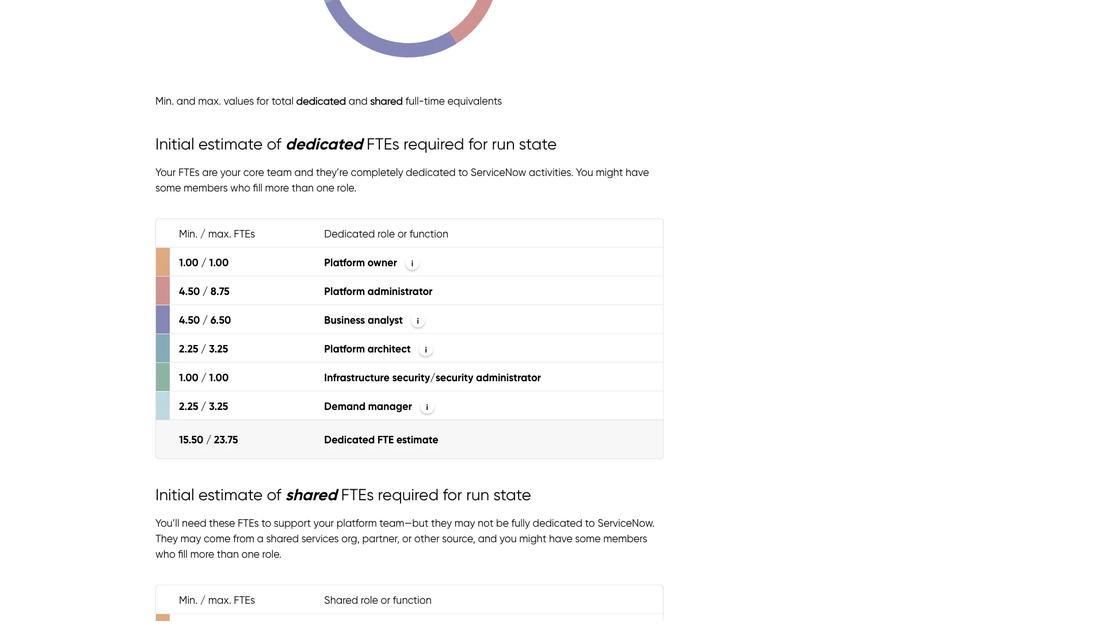 Task type: describe. For each thing, give the bounding box(es) containing it.
or for shared
[[381, 594, 390, 607]]

platform owner
[[324, 256, 397, 269]]

activities.
[[529, 166, 574, 178]]

platform down extends
[[804, 290, 844, 303]]

privacy statement link
[[168, 591, 225, 599]]

2 1.00 / 1.00 from the top
[[179, 371, 229, 384]]

other
[[414, 532, 440, 545]]

your privacy choices link
[[255, 591, 341, 599]]

0 horizontal spatial may
[[181, 532, 201, 545]]

need inside use the platform team estimator to find out how many people you need to build your team and get a shareable estimate report.
[[810, 337, 835, 349]]

fill inside you'll need these ftes to support your platform team—but they may not be fully dedicated to servicenow. they may come from a shared services org, partner, or other source, and you might have some members who fill more than one role.
[[178, 548, 188, 561]]

organization.
[[614, 290, 676, 303]]

team inside use the platform team estimator to find out how many people you need to build your team and get a shareable estimate report.
[[899, 337, 924, 349]]

right
[[923, 290, 945, 303]]

report.
[[617, 352, 649, 365]]

1 horizontal spatial administrator
[[476, 371, 541, 384]]

team inside servicenow platform team estimator
[[495, 203, 588, 249]]

with
[[582, 306, 602, 318]]

ftes inside initial estimate of shared ftes required for run state
[[341, 485, 374, 504]]

0 vertical spatial max.
[[198, 94, 221, 107]]

platform inside servicenow platform team estimator
[[705, 155, 849, 201]]

dedicated role or function
[[324, 227, 448, 240]]

skills
[[623, 306, 644, 318]]

come
[[204, 532, 231, 545]]

shareable
[[523, 352, 571, 365]]

your servicenow® platform team establishes, maintains, and extends servicenow as a strategic business platform in your organization. the strongest servicenow platform teams have the right number of people with the skills to support the now platform®.
[[495, 275, 949, 318]]

team inside your ftes are your core team and they're completely dedicated to servicenow activities. you might have some members who fill more than one role.
[[267, 166, 292, 178]]

source,
[[442, 532, 475, 545]]

the inside use the platform team estimator to find out how many people you need to build your team and get a shareable estimate report.
[[515, 337, 531, 349]]

©
[[601, 591, 607, 599]]

i for business analyst
[[417, 316, 419, 326]]

platform down servicenow®
[[538, 290, 578, 303]]

services
[[301, 532, 339, 545]]

initial estimate of shared ftes required for run state
[[155, 485, 531, 505]]

max. for dedicated
[[208, 227, 231, 240]]

min. / max. ftes for shared
[[179, 594, 255, 607]]

one inside your ftes are your core team and they're completely dedicated to servicenow activities. you might have some members who fill more than one role.
[[316, 181, 335, 194]]

and inside use the platform team estimator to find out how many people you need to build your team and get a shareable estimate report.
[[926, 337, 945, 349]]

than inside your ftes are your core team and they're completely dedicated to servicenow activities. you might have some members who fill more than one role.
[[292, 181, 314, 194]]

or inside you'll need these ftes to support your platform team—but they may not be fully dedicated to servicenow. they may come from a shared services org, partner, or other source, and you might have some members who fill more than one role.
[[402, 532, 412, 545]]

members inside you'll need these ftes to support your platform team—but they may not be fully dedicated to servicenow. they may come from a shared services org, partner, or other source, and you might have some members who fill more than one role.
[[603, 532, 647, 545]]

required for dedicated
[[404, 134, 464, 153]]

role for dedicated
[[378, 227, 395, 240]]

how
[[703, 337, 723, 349]]

fte
[[377, 433, 394, 446]]

reserved.
[[693, 591, 722, 599]]

dedicated for dedicated fte estimate
[[324, 433, 375, 446]]

of inside "your servicenow® platform team establishes, maintains, and extends servicenow as a strategic business platform in your organization. the strongest servicenow platform teams have the right number of people with the skills to support the now platform®."
[[534, 306, 544, 318]]

of for dedicated
[[267, 134, 281, 153]]

you inside use the platform team estimator to find out how many people you need to build your team and get a shareable estimate report.
[[791, 337, 808, 349]]

privacy
[[168, 591, 191, 599]]

teams
[[847, 290, 876, 303]]

state for shared
[[493, 485, 531, 504]]

who inside your ftes are your core team and they're completely dedicated to servicenow activities. you might have some members who fill more than one role.
[[230, 181, 250, 194]]

4.50 for 4.50 / 8.75
[[179, 285, 200, 298]]

use the platform team estimator to find out how many people you need to build your team and get a shareable estimate report.
[[495, 337, 945, 365]]

8.75
[[211, 285, 230, 298]]

number
[[495, 306, 532, 318]]

more inside your ftes are your core team and they're completely dedicated to servicenow activities. you might have some members who fill more than one role.
[[265, 181, 289, 194]]

build
[[850, 337, 873, 349]]

people inside use the platform team estimator to find out how many people you need to build your team and get a shareable estimate report.
[[754, 337, 788, 349]]

2.25 / 3.25 for platform architect
[[179, 342, 228, 355]]

demand
[[324, 400, 365, 413]]

min. for dedicated
[[179, 227, 198, 240]]

team—but
[[379, 517, 429, 530]]

shared
[[324, 594, 358, 607]]

dedicated fte estimate
[[324, 433, 438, 446]]

platform®.
[[741, 306, 791, 318]]

15.50
[[179, 433, 203, 446]]

i for platform architect
[[425, 345, 427, 355]]

platform architect
[[324, 342, 411, 355]]

shared role or function
[[324, 594, 432, 607]]

2.25 for demand
[[179, 400, 198, 413]]

initial estimate of dedicated ftes required for run state
[[155, 134, 557, 154]]

1 vertical spatial shared
[[285, 485, 337, 505]]

infrastructure
[[324, 371, 390, 384]]

all
[[665, 591, 672, 599]]

out
[[684, 337, 700, 349]]

some inside you'll need these ftes to support your platform team—but they may not be fully dedicated to servicenow. they may come from a shared services org, partner, or other source, and you might have some members who fill more than one role.
[[575, 532, 601, 545]]

servicenow inside servicenow platform team estimator
[[495, 155, 696, 201]]

time
[[424, 94, 445, 107]]

role. inside you'll need these ftes to support your platform team—but they may not be fully dedicated to servicenow. they may come from a shared services org, partner, or other source, and you might have some members who fill more than one role.
[[262, 548, 282, 561]]

estimator inside servicenow platform team estimator
[[597, 203, 758, 249]]

min. / max. ftes for dedicated
[[179, 227, 255, 240]]

support inside you'll need these ftes to support your platform team—but they may not be fully dedicated to servicenow. they may come from a shared services org, partner, or other source, and you might have some members who fill more than one role.
[[274, 517, 311, 530]]

platform administrator
[[324, 285, 433, 298]]

partner,
[[362, 532, 400, 545]]

strongest
[[699, 290, 743, 303]]

your privacy choices
[[277, 591, 341, 599]]

get
[[495, 352, 512, 365]]

rights
[[674, 591, 692, 599]]

platform for platform owner
[[324, 256, 365, 269]]

use
[[495, 337, 513, 349]]

find
[[664, 337, 682, 349]]

2.25 / 3.25 for demand manager
[[179, 400, 228, 413]]

extends
[[785, 275, 823, 287]]

from
[[233, 532, 254, 545]]

0 horizontal spatial for
[[256, 94, 269, 107]]

your ftes are your core team and they're completely dedicated to servicenow activities. you might have some members who fill more than one role.
[[155, 166, 649, 194]]

4.50 / 8.75
[[179, 285, 230, 298]]

privacy statement
[[168, 591, 225, 599]]

min. and max. values for total dedicated and shared full-time equivalents
[[155, 94, 502, 107]]

completely
[[351, 166, 403, 178]]

total
[[272, 94, 294, 107]]

the
[[679, 290, 696, 303]]

platform for platform administrator
[[324, 285, 365, 298]]

3.25 for platform
[[209, 342, 228, 355]]

as
[[884, 275, 895, 287]]

run for dedicated
[[492, 134, 515, 153]]

they're
[[316, 166, 348, 178]]

strategic
[[907, 275, 949, 287]]

a inside "your servicenow® platform team establishes, maintains, and extends servicenow as a strategic business platform in your organization. the strongest servicenow platform teams have the right number of people with the skills to support the now platform®."
[[898, 275, 904, 287]]

team inside use the platform team estimator to find out how many people you need to build your team and get a shareable estimate report.
[[576, 337, 602, 349]]

establishes,
[[655, 275, 710, 287]]

your inside your ftes are your core team and they're completely dedicated to servicenow activities. you might have some members who fill more than one role.
[[220, 166, 241, 178]]

analyst
[[368, 314, 403, 326]]

cookie policy
[[371, 591, 413, 599]]

1 vertical spatial servicenow.
[[625, 591, 664, 599]]

of for shared
[[267, 485, 281, 504]]

architect
[[368, 342, 411, 355]]

many
[[725, 337, 752, 349]]

run for shared
[[466, 485, 489, 504]]

your inside "your servicenow® platform team establishes, maintains, and extends servicenow as a strategic business platform in your organization. the strongest servicenow platform teams have the right number of people with the skills to support the now platform®."
[[591, 290, 612, 303]]

ftes inside you'll need these ftes to support your platform team—but they may not be fully dedicated to servicenow. they may come from a shared services org, partner, or other source, and you might have some members who fill more than one role.
[[238, 517, 259, 530]]

0 vertical spatial shared
[[370, 94, 403, 107]]

and left values
[[177, 94, 196, 107]]

core
[[243, 166, 264, 178]]

4.50 for 4.50 / 6.50
[[179, 314, 200, 326]]

a inside you'll need these ftes to support your platform team—but they may not be fully dedicated to servicenow. they may come from a shared services org, partner, or other source, and you might have some members who fill more than one role.
[[257, 532, 264, 545]]

some inside your ftes are your core team and they're completely dedicated to servicenow activities. you might have some members who fill more than one role.
[[155, 181, 181, 194]]

dedicated right total
[[296, 94, 346, 107]]

servicenow inside your ftes are your core team and they're completely dedicated to servicenow activities. you might have some members who fill more than one role.
[[471, 166, 526, 178]]

manager
[[368, 400, 412, 413]]

dedicated up the they're
[[285, 134, 363, 154]]



Task type: locate. For each thing, give the bounding box(es) containing it.
ftes inside "initial estimate of dedicated ftes required for run state"
[[367, 134, 400, 153]]

function
[[410, 227, 448, 240], [393, 594, 432, 607]]

the left right
[[905, 290, 921, 303]]

you
[[576, 166, 593, 178]]

required down time
[[404, 134, 464, 153]]

a right get
[[514, 352, 521, 365]]

0 vertical spatial dedicated
[[324, 227, 375, 240]]

1 vertical spatial role
[[361, 594, 378, 607]]

choices
[[317, 591, 341, 599]]

shared left services
[[266, 532, 299, 545]]

1 vertical spatial team
[[628, 275, 653, 287]]

estimate right the fte
[[396, 433, 438, 446]]

one down 'from'
[[242, 548, 260, 561]]

might right you
[[596, 166, 623, 178]]

who inside you'll need these ftes to support your platform team—but they may not be fully dedicated to servicenow. they may come from a shared services org, partner, or other source, and you might have some members who fill more than one role.
[[155, 548, 175, 561]]

1 dedicated from the top
[[324, 227, 375, 240]]

your
[[220, 166, 241, 178], [591, 290, 612, 303], [876, 337, 896, 349], [314, 517, 334, 530]]

of inside initial estimate of shared ftes required for run state
[[267, 485, 281, 504]]

now
[[717, 306, 738, 318]]

1 1.00 / 1.00 from the top
[[179, 256, 229, 269]]

2 2.25 from the top
[[179, 400, 198, 413]]

people inside "your servicenow® platform team establishes, maintains, and extends servicenow as a strategic business platform in your organization. the strongest servicenow platform teams have the right number of people with the skills to support the now platform®."
[[546, 306, 580, 318]]

and down not
[[478, 532, 497, 545]]

members
[[184, 181, 228, 194], [603, 532, 647, 545]]

run up not
[[466, 485, 489, 504]]

support
[[659, 306, 696, 318], [274, 517, 311, 530]]

estimate inside use the platform team estimator to find out how many people you need to build your team and get a shareable estimate report.
[[573, 352, 615, 365]]

0 horizontal spatial role.
[[262, 548, 282, 561]]

2.25 / 3.25
[[179, 342, 228, 355], [179, 400, 228, 413]]

cookie policy link
[[371, 591, 413, 599]]

more inside you'll need these ftes to support your platform team—but they may not be fully dedicated to servicenow. they may come from a shared services org, partner, or other source, and you might have some members who fill more than one role.
[[190, 548, 214, 561]]

and inside you'll need these ftes to support your platform team—but they may not be fully dedicated to servicenow. they may come from a shared services org, partner, or other source, and you might have some members who fill more than one role.
[[478, 532, 497, 545]]

they
[[431, 517, 452, 530]]

estimator inside use the platform team estimator to find out how many people you need to build your team and get a shareable estimate report.
[[605, 337, 649, 349]]

your
[[155, 166, 176, 178], [495, 275, 516, 287], [277, 591, 290, 599]]

your right in
[[591, 290, 612, 303]]

may up source,
[[455, 517, 475, 530]]

team inside "your servicenow® platform team establishes, maintains, and extends servicenow as a strategic business platform in your organization. the strongest servicenow platform teams have the right number of people with the skills to support the now platform®."
[[628, 275, 653, 287]]

your for your ftes are your core team and they're completely dedicated to servicenow activities. you might have some members who fill more than one role.
[[155, 166, 176, 178]]

your up business
[[495, 275, 516, 287]]

role up owner on the left top of page
[[378, 227, 395, 240]]

2 3.25 from the top
[[209, 400, 228, 413]]

fill
[[253, 181, 263, 194], [178, 548, 188, 561]]

your left the privacy
[[277, 591, 290, 599]]

3.25 up 23.75
[[209, 400, 228, 413]]

more
[[265, 181, 289, 194], [190, 548, 214, 561]]

2 initial from the top
[[155, 485, 194, 504]]

security/security
[[392, 371, 473, 384]]

facebook image
[[172, 514, 185, 528]]

your left are
[[155, 166, 176, 178]]

equivalents
[[448, 94, 502, 107]]

platform
[[585, 275, 625, 287], [538, 290, 578, 303], [804, 290, 844, 303], [337, 517, 377, 530]]

or down team—but
[[402, 532, 412, 545]]

for
[[256, 94, 269, 107], [468, 134, 488, 153], [443, 485, 462, 504]]

2 min. / max. ftes from the top
[[179, 594, 255, 607]]

1 vertical spatial state
[[493, 485, 531, 504]]

2 horizontal spatial for
[[468, 134, 488, 153]]

role for shared
[[361, 594, 378, 607]]

for inside initial estimate of shared ftes required for run state
[[443, 485, 462, 504]]

team down activities.
[[495, 203, 588, 249]]

1 2.25 from the top
[[179, 342, 198, 355]]

0 vertical spatial your
[[155, 166, 176, 178]]

state up activities.
[[519, 134, 557, 153]]

estimate left 'report.'
[[573, 352, 615, 365]]

0 horizontal spatial you
[[500, 532, 517, 545]]

1 vertical spatial dedicated
[[324, 433, 375, 446]]

0 vertical spatial min.
[[155, 94, 174, 107]]

servicenow platform team estimator
[[495, 155, 849, 249]]

run inside "initial estimate of dedicated ftes required for run state"
[[492, 134, 515, 153]]

2 vertical spatial have
[[549, 532, 573, 545]]

you down platform®.
[[791, 337, 808, 349]]

servicenow®
[[518, 275, 582, 287]]

initial inside "initial estimate of dedicated ftes required for run state"
[[155, 134, 194, 153]]

0 horizontal spatial a
[[257, 532, 264, 545]]

have inside your ftes are your core team and they're completely dedicated to servicenow activities. you might have some members who fill more than one role.
[[626, 166, 649, 178]]

your for your servicenow® platform team establishes, maintains, and extends servicenow as a strategic business platform in your organization. the strongest servicenow platform teams have the right number of people with the skills to support the now platform®.
[[495, 275, 516, 287]]

0 vertical spatial team
[[267, 166, 292, 178]]

2 vertical spatial a
[[257, 532, 264, 545]]

role.
[[337, 181, 356, 194], [262, 548, 282, 561]]

business
[[495, 290, 535, 303]]

1 vertical spatial support
[[274, 517, 311, 530]]

have inside you'll need these ftes to support your platform team—but they may not be fully dedicated to servicenow. they may come from a shared services org, partner, or other source, and you might have some members who fill more than one role.
[[549, 532, 573, 545]]

dedicated down demand
[[324, 433, 375, 446]]

0 vertical spatial or
[[398, 227, 407, 240]]

/
[[200, 227, 206, 240], [201, 256, 207, 269], [203, 285, 208, 298], [203, 314, 208, 326], [201, 342, 206, 355], [201, 371, 207, 384], [201, 400, 206, 413], [206, 433, 211, 446], [200, 594, 206, 607]]

0 vertical spatial might
[[596, 166, 623, 178]]

i up infrastructure security/security administrator
[[425, 345, 427, 355]]

1 vertical spatial fill
[[178, 548, 188, 561]]

0 vertical spatial role
[[378, 227, 395, 240]]

privacy
[[292, 591, 315, 599]]

one inside you'll need these ftes to support your platform team—but they may not be fully dedicated to servicenow. they may come from a shared services org, partner, or other source, and you might have some members who fill more than one role.
[[242, 548, 260, 561]]

values
[[224, 94, 254, 107]]

1 vertical spatial for
[[468, 134, 488, 153]]

dedicated up platform owner
[[324, 227, 375, 240]]

business
[[324, 314, 365, 326]]

2022
[[609, 591, 624, 599]]

1 min. / max. ftes from the top
[[179, 227, 255, 240]]

a inside use the platform team estimator to find out how many people you need to build your team and get a shareable estimate report.
[[514, 352, 521, 365]]

who down core
[[230, 181, 250, 194]]

6.50
[[211, 314, 231, 326]]

role
[[378, 227, 395, 240], [361, 594, 378, 607]]

role. up your privacy choices link at the bottom of page
[[262, 548, 282, 561]]

0 vertical spatial 2.25
[[179, 342, 198, 355]]

estimate
[[198, 134, 263, 153], [573, 352, 615, 365], [396, 433, 438, 446], [198, 485, 263, 504]]

and up "initial estimate of dedicated ftes required for run state" on the top of page
[[349, 94, 368, 107]]

3.25 down 6.50
[[209, 342, 228, 355]]

servicenow.
[[598, 517, 655, 530], [625, 591, 664, 599]]

0 horizontal spatial who
[[155, 548, 175, 561]]

ftes
[[367, 134, 400, 153], [178, 166, 200, 178], [234, 227, 255, 240], [341, 485, 374, 504], [238, 517, 259, 530], [234, 594, 255, 607]]

support down the
[[659, 306, 696, 318]]

your inside your ftes are your core team and they're completely dedicated to servicenow activities. you might have some members who fill more than one role.
[[155, 166, 176, 178]]

platform inside use the platform team estimator to find out how many people you need to build your team and get a shareable estimate report.
[[534, 337, 573, 349]]

1 horizontal spatial have
[[626, 166, 649, 178]]

fill down facebook 'icon'
[[178, 548, 188, 561]]

who down they
[[155, 548, 175, 561]]

team up "organization."
[[628, 275, 653, 287]]

1 horizontal spatial might
[[596, 166, 623, 178]]

your for your privacy choices
[[277, 591, 290, 599]]

be
[[496, 517, 509, 530]]

administrator up analyst
[[368, 285, 433, 298]]

for down the equivalents
[[468, 134, 488, 153]]

0 horizontal spatial might
[[519, 532, 546, 545]]

are
[[202, 166, 218, 178]]

required up team—but
[[378, 485, 439, 504]]

for inside "initial estimate of dedicated ftes required for run state"
[[468, 134, 488, 153]]

role right shared
[[361, 594, 378, 607]]

0 vertical spatial initial
[[155, 134, 194, 153]]

3.25
[[209, 342, 228, 355], [209, 400, 228, 413]]

4.50 left 6.50
[[179, 314, 200, 326]]

a right 'from'
[[257, 532, 264, 545]]

0 vertical spatial required
[[404, 134, 464, 153]]

fill down core
[[253, 181, 263, 194]]

1 vertical spatial team
[[576, 337, 602, 349]]

your right are
[[220, 166, 241, 178]]

might inside your ftes are your core team and they're completely dedicated to servicenow activities. you might have some members who fill more than one role.
[[596, 166, 623, 178]]

0 vertical spatial have
[[626, 166, 649, 178]]

4.50 left 8.75
[[179, 285, 200, 298]]

team right core
[[267, 166, 292, 178]]

and inside "your servicenow® platform team establishes, maintains, and extends servicenow as a strategic business platform in your organization. the strongest servicenow platform teams have the right number of people with the skills to support the now platform®."
[[764, 275, 783, 287]]

i for platform owner
[[411, 258, 413, 268]]

2 horizontal spatial team
[[899, 337, 924, 349]]

one
[[316, 181, 335, 194], [242, 548, 260, 561]]

need
[[810, 337, 835, 349], [182, 517, 206, 530]]

2 vertical spatial of
[[267, 485, 281, 504]]

0 horizontal spatial team
[[267, 166, 292, 178]]

0 horizontal spatial one
[[242, 548, 260, 561]]

1 horizontal spatial than
[[292, 181, 314, 194]]

dedicated right completely
[[406, 166, 456, 178]]

2 2.25 / 3.25 from the top
[[179, 400, 228, 413]]

for for dedicated
[[468, 134, 488, 153]]

0 vertical spatial role.
[[337, 181, 356, 194]]

0 horizontal spatial support
[[274, 517, 311, 530]]

i right owner on the left top of page
[[411, 258, 413, 268]]

your right build
[[876, 337, 896, 349]]

ftes inside your ftes are your core team and they're completely dedicated to servicenow activities. you might have some members who fill more than one role.
[[178, 166, 200, 178]]

estimate up these
[[198, 485, 263, 504]]

1 4.50 from the top
[[179, 285, 200, 298]]

for for shared
[[443, 485, 462, 504]]

2.25 down "4.50 / 6.50"
[[179, 342, 198, 355]]

not
[[478, 517, 494, 530]]

run inside initial estimate of shared ftes required for run state
[[466, 485, 489, 504]]

0 vertical spatial state
[[519, 134, 557, 153]]

to inside your ftes are your core team and they're completely dedicated to servicenow activities. you might have some members who fill more than one role.
[[458, 166, 468, 178]]

support up services
[[274, 517, 311, 530]]

2 vertical spatial your
[[277, 591, 290, 599]]

and inside your ftes are your core team and they're completely dedicated to servicenow activities. you might have some members who fill more than one role.
[[294, 166, 313, 178]]

for left total
[[256, 94, 269, 107]]

1 vertical spatial function
[[393, 594, 432, 607]]

members inside your ftes are your core team and they're completely dedicated to servicenow activities. you might have some members who fill more than one role.
[[184, 181, 228, 194]]

required inside "initial estimate of dedicated ftes required for run state"
[[404, 134, 464, 153]]

1 vertical spatial min. / max. ftes
[[179, 594, 255, 607]]

23.75
[[214, 433, 238, 446]]

in
[[581, 290, 589, 303]]

min. / max. ftes
[[179, 227, 255, 240], [179, 594, 255, 607]]

2 vertical spatial for
[[443, 485, 462, 504]]

1 vertical spatial initial
[[155, 485, 194, 504]]

15.50 / 23.75
[[179, 433, 238, 446]]

platform for platform architect
[[324, 342, 365, 355]]

shared left "full-" at top left
[[370, 94, 403, 107]]

max. for shared
[[208, 594, 231, 607]]

0 vertical spatial fill
[[253, 181, 263, 194]]

statement
[[193, 591, 225, 599]]

2.25 up the 15.50
[[179, 400, 198, 413]]

2 vertical spatial team
[[899, 337, 924, 349]]

0 vertical spatial function
[[410, 227, 448, 240]]

initial for dedicated
[[155, 134, 194, 153]]

i down infrastructure security/security administrator
[[426, 402, 428, 412]]

1 vertical spatial one
[[242, 548, 260, 561]]

shared up services
[[285, 485, 337, 505]]

1 vertical spatial role.
[[262, 548, 282, 561]]

1 vertical spatial min.
[[179, 227, 198, 240]]

owner
[[368, 256, 397, 269]]

dedicated right fully
[[533, 517, 583, 530]]

1 horizontal spatial team
[[628, 275, 653, 287]]

need left build
[[810, 337, 835, 349]]

to inside "your servicenow® platform team establishes, maintains, and extends servicenow as a strategic business platform in your organization. the strongest servicenow platform teams have the right number of people with the skills to support the now platform®."
[[647, 306, 656, 318]]

1 vertical spatial 2.25
[[179, 400, 198, 413]]

may
[[455, 517, 475, 530], [181, 532, 201, 545]]

1 horizontal spatial who
[[230, 181, 250, 194]]

dedicated for dedicated role or function
[[324, 227, 375, 240]]

max.
[[198, 94, 221, 107], [208, 227, 231, 240], [208, 594, 231, 607]]

infrastructure security/security administrator
[[324, 371, 541, 384]]

administrator
[[368, 285, 433, 298], [476, 371, 541, 384]]

1.00
[[179, 256, 199, 269], [209, 256, 229, 269], [179, 371, 199, 384], [209, 371, 229, 384]]

a right as
[[898, 275, 904, 287]]

1 vertical spatial or
[[402, 532, 412, 545]]

0 vertical spatial 3.25
[[209, 342, 228, 355]]

0 horizontal spatial have
[[549, 532, 573, 545]]

function for shared
[[393, 594, 432, 607]]

might down fully
[[519, 532, 546, 545]]

or
[[398, 227, 407, 240], [402, 532, 412, 545], [381, 594, 390, 607]]

you'll need these ftes to support your platform team—but they may not be fully dedicated to servicenow. they may come from a shared services org, partner, or other source, and you might have some members who fill more than one role.
[[155, 517, 655, 561]]

1 horizontal spatial one
[[316, 181, 335, 194]]

people down platform®.
[[754, 337, 788, 349]]

0 vertical spatial need
[[810, 337, 835, 349]]

team right build
[[899, 337, 924, 349]]

have inside "your servicenow® platform team establishes, maintains, and extends servicenow as a strategic business platform in your organization. the strongest servicenow platform teams have the right number of people with the skills to support the now platform®."
[[879, 290, 902, 303]]

2 horizontal spatial your
[[495, 275, 516, 287]]

shared inside you'll need these ftes to support your platform team—but they may not be fully dedicated to servicenow. they may come from a shared services org, partner, or other source, and you might have some members who fill more than one role.
[[266, 532, 299, 545]]

the left now
[[699, 306, 714, 318]]

2 horizontal spatial a
[[898, 275, 904, 287]]

0 vertical spatial administrator
[[368, 285, 433, 298]]

state up fully
[[493, 485, 531, 504]]

1 horizontal spatial your
[[277, 591, 290, 599]]

the right with
[[605, 306, 621, 318]]

1 vertical spatial may
[[181, 532, 201, 545]]

your inside use the platform team estimator to find out how many people you need to build your team and get a shareable estimate report.
[[876, 337, 896, 349]]

team
[[495, 203, 588, 249], [576, 337, 602, 349]]

0 vertical spatial 2.25 / 3.25
[[179, 342, 228, 355]]

or for dedicated
[[398, 227, 407, 240]]

2.25 / 3.25 down "4.50 / 6.50"
[[179, 342, 228, 355]]

1 horizontal spatial people
[[754, 337, 788, 349]]

you down be
[[500, 532, 517, 545]]

fully
[[511, 517, 530, 530]]

one down the they're
[[316, 181, 335, 194]]

1 horizontal spatial role.
[[337, 181, 356, 194]]

2.25 / 3.25 up 15.50 / 23.75
[[179, 400, 228, 413]]

run down the equivalents
[[492, 134, 515, 153]]

0 horizontal spatial some
[[155, 181, 181, 194]]

might inside you'll need these ftes to support your platform team—but they may not be fully dedicated to servicenow. they may come from a shared services org, partner, or other source, and you might have some members who fill more than one role.
[[519, 532, 546, 545]]

1 vertical spatial more
[[190, 548, 214, 561]]

0 vertical spatial 4.50
[[179, 285, 200, 298]]

1 initial from the top
[[155, 134, 194, 153]]

servicenow
[[495, 155, 696, 201], [471, 166, 526, 178], [826, 275, 881, 287], [745, 290, 801, 303]]

1 horizontal spatial support
[[659, 306, 696, 318]]

2 vertical spatial or
[[381, 594, 390, 607]]

and
[[177, 94, 196, 107], [349, 94, 368, 107], [294, 166, 313, 178], [764, 275, 783, 287], [926, 337, 945, 349], [478, 532, 497, 545]]

required for shared
[[378, 485, 439, 504]]

0 vertical spatial support
[[659, 306, 696, 318]]

1 horizontal spatial need
[[810, 337, 835, 349]]

run
[[492, 134, 515, 153], [466, 485, 489, 504]]

0 vertical spatial you
[[791, 337, 808, 349]]

people left with
[[546, 306, 580, 318]]

cookie
[[371, 591, 393, 599]]

2 dedicated from the top
[[324, 433, 375, 446]]

role. down the they're
[[337, 181, 356, 194]]

1 vertical spatial your
[[495, 275, 516, 287]]

policy
[[395, 591, 413, 599]]

and left the they're
[[294, 166, 313, 178]]

members up 2022
[[603, 532, 647, 545]]

who
[[230, 181, 250, 194], [155, 548, 175, 561]]

your up services
[[314, 517, 334, 530]]

support inside "your servicenow® platform team establishes, maintains, and extends servicenow as a strategic business platform in your organization. the strongest servicenow platform teams have the right number of people with the skills to support the now platform®."
[[659, 306, 696, 318]]

business analyst
[[324, 314, 403, 326]]

1 horizontal spatial more
[[265, 181, 289, 194]]

servicenow. inside you'll need these ftes to support your platform team—but they may not be fully dedicated to servicenow. they may come from a shared services org, partner, or other source, and you might have some members who fill more than one role.
[[598, 517, 655, 530]]

1 horizontal spatial a
[[514, 352, 521, 365]]

demand manager
[[324, 400, 412, 413]]

state
[[519, 134, 557, 153], [493, 485, 531, 504]]

administrator down get
[[476, 371, 541, 384]]

and down right
[[926, 337, 945, 349]]

0 vertical spatial estimator
[[597, 203, 758, 249]]

3.25 for demand
[[209, 400, 228, 413]]

min. for shared
[[179, 594, 198, 607]]

i for demand manager
[[426, 402, 428, 412]]

than
[[292, 181, 314, 194], [217, 548, 239, 561]]

platform up org,
[[337, 517, 377, 530]]

you'll
[[155, 517, 179, 530]]

role. inside your ftes are your core team and they're completely dedicated to servicenow activities. you might have some members who fill more than one role.
[[337, 181, 356, 194]]

may down facebook 'icon'
[[181, 532, 201, 545]]

1 horizontal spatial fill
[[253, 181, 263, 194]]

1.00 / 1.00
[[179, 256, 229, 269], [179, 371, 229, 384]]

1 vertical spatial 2.25 / 3.25
[[179, 400, 228, 413]]

the right use
[[515, 337, 531, 349]]

0 horizontal spatial members
[[184, 181, 228, 194]]

2.25 for platform
[[179, 342, 198, 355]]

for up they
[[443, 485, 462, 504]]

2 vertical spatial shared
[[266, 532, 299, 545]]

1 vertical spatial need
[[182, 517, 206, 530]]

2 vertical spatial max.
[[208, 594, 231, 607]]

1 horizontal spatial some
[[575, 532, 601, 545]]

and left extends
[[764, 275, 783, 287]]

dedicated
[[324, 227, 375, 240], [324, 433, 375, 446]]

i right analyst
[[417, 316, 419, 326]]

team down with
[[576, 337, 602, 349]]

1 horizontal spatial may
[[455, 517, 475, 530]]

initial inside initial estimate of shared ftes required for run state
[[155, 485, 194, 504]]

estimator up establishes,
[[597, 203, 758, 249]]

need inside you'll need these ftes to support your platform team—but they may not be fully dedicated to servicenow. they may come from a shared services org, partner, or other source, and you might have some members who fill more than one role.
[[182, 517, 206, 530]]

2 vertical spatial min.
[[179, 594, 198, 607]]

1 horizontal spatial for
[[443, 485, 462, 504]]

1 vertical spatial 4.50
[[179, 314, 200, 326]]

the
[[905, 290, 921, 303], [605, 306, 621, 318], [699, 306, 714, 318], [515, 337, 531, 349]]

of inside "initial estimate of dedicated ftes required for run state"
[[267, 134, 281, 153]]

initial for shared
[[155, 485, 194, 504]]

need right you'll
[[182, 517, 206, 530]]

0 vertical spatial run
[[492, 134, 515, 153]]

org,
[[341, 532, 360, 545]]

1 vertical spatial some
[[575, 532, 601, 545]]

platform up in
[[585, 275, 625, 287]]

might
[[596, 166, 623, 178], [519, 532, 546, 545]]

2 4.50 from the top
[[179, 314, 200, 326]]

dedicated inside your ftes are your core team and they're completely dedicated to servicenow activities. you might have some members who fill more than one role.
[[406, 166, 456, 178]]

team
[[267, 166, 292, 178], [628, 275, 653, 287], [899, 337, 924, 349]]

or left policy
[[381, 594, 390, 607]]

they
[[155, 532, 178, 545]]

you inside you'll need these ftes to support your platform team—but they may not be fully dedicated to servicenow. they may come from a shared services org, partner, or other source, and you might have some members who fill more than one role.
[[500, 532, 517, 545]]

1 2.25 / 3.25 from the top
[[179, 342, 228, 355]]

state for dedicated
[[519, 134, 557, 153]]

state inside "initial estimate of dedicated ftes required for run state"
[[519, 134, 557, 153]]

estimator up 'report.'
[[605, 337, 649, 349]]

dedicated inside you'll need these ftes to support your platform team—but they may not be fully dedicated to servicenow. they may come from a shared services org, partner, or other source, and you might have some members who fill more than one role.
[[533, 517, 583, 530]]

0 vertical spatial 1.00 / 1.00
[[179, 256, 229, 269]]

0 vertical spatial for
[[256, 94, 269, 107]]

required inside initial estimate of shared ftes required for run state
[[378, 485, 439, 504]]

than inside you'll need these ftes to support your platform team—but they may not be fully dedicated to servicenow. they may come from a shared services org, partner, or other source, and you might have some members who fill more than one role.
[[217, 548, 239, 561]]

estimate inside initial estimate of shared ftes required for run state
[[198, 485, 263, 504]]

or down your ftes are your core team and they're completely dedicated to servicenow activities. you might have some members who fill more than one role. at the top
[[398, 227, 407, 240]]

0 vertical spatial of
[[267, 134, 281, 153]]

0 horizontal spatial administrator
[[368, 285, 433, 298]]

fill inside your ftes are your core team and they're completely dedicated to servicenow activities. you might have some members who fill more than one role.
[[253, 181, 263, 194]]

1 vertical spatial of
[[534, 306, 544, 318]]

1 vertical spatial you
[[500, 532, 517, 545]]

estimate up are
[[198, 134, 263, 153]]

your inside "your servicenow® platform team establishes, maintains, and extends servicenow as a strategic business platform in your organization. the strongest servicenow platform teams have the right number of people with the skills to support the now platform®."
[[495, 275, 516, 287]]

function for dedicated
[[410, 227, 448, 240]]

0 vertical spatial may
[[455, 517, 475, 530]]

© 2022 servicenow. all rights reserved.
[[601, 591, 722, 599]]

members down are
[[184, 181, 228, 194]]

1 3.25 from the top
[[209, 342, 228, 355]]

state inside initial estimate of shared ftes required for run state
[[493, 485, 531, 504]]

full-
[[405, 94, 424, 107]]

platform inside you'll need these ftes to support your platform team—but they may not be fully dedicated to servicenow. they may come from a shared services org, partner, or other source, and you might have some members who fill more than one role.
[[337, 517, 377, 530]]

estimate inside "initial estimate of dedicated ftes required for run state"
[[198, 134, 263, 153]]

your inside you'll need these ftes to support your platform team—but they may not be fully dedicated to servicenow. they may come from a shared services org, partner, or other source, and you might have some members who fill more than one role.
[[314, 517, 334, 530]]



Task type: vqa. For each thing, say whether or not it's contained in the screenshot.
the top more
yes



